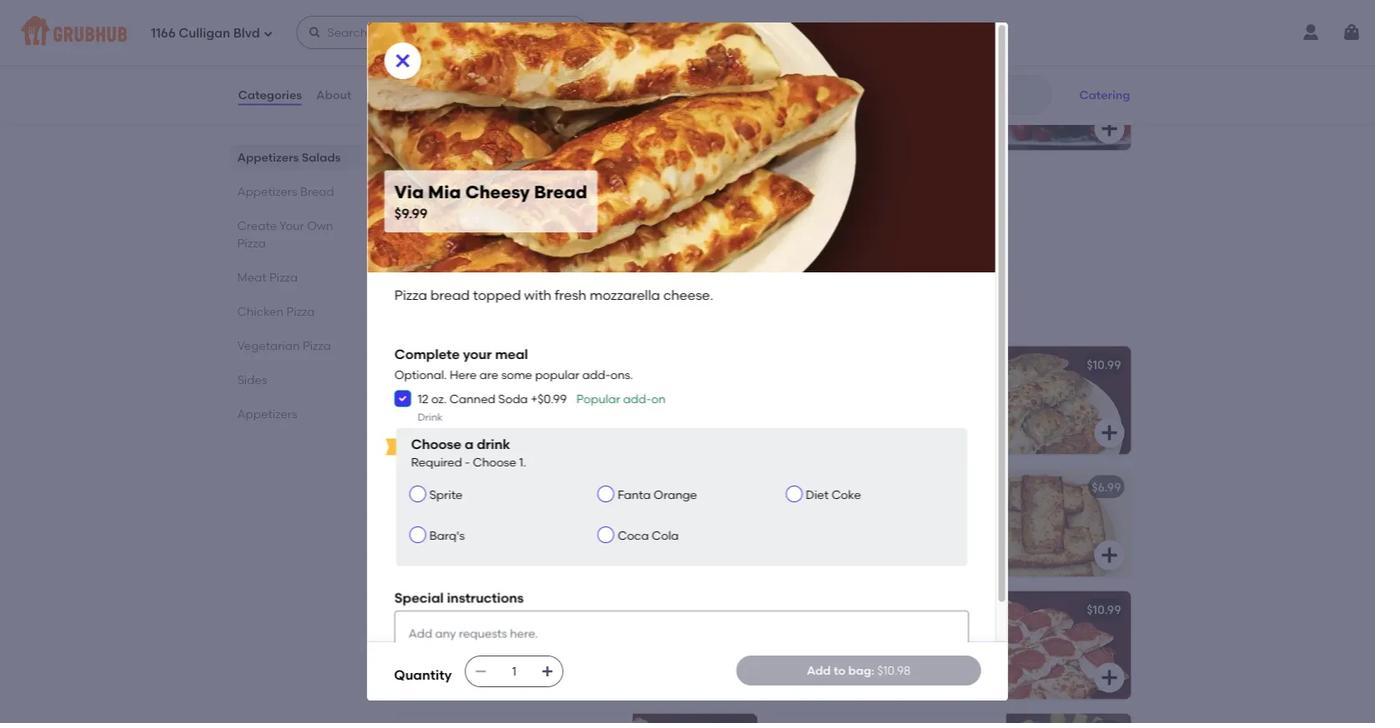 Task type: locate. For each thing, give the bounding box(es) containing it.
0 vertical spatial artichoke
[[781, 94, 835, 108]]

cheesy up canned
[[453, 358, 496, 372]]

. down carrots,
[[448, 251, 451, 265]]

cheese right 'search icon'
[[890, 77, 931, 92]]

sticks right pepperoni on the right of the page
[[843, 603, 877, 618]]

artichoke inside lettuce, cherry tomatoes, onion, olives, cucumber, artichoke hearts, carrots, pepperoncini and feta .
[[508, 217, 561, 231]]

pepperoncini down lettuce, tomatoes, cheese on the top right
[[781, 111, 856, 125]]

0 vertical spatial sticks
[[465, 481, 499, 495]]

0 vertical spatial feta
[[557, 234, 580, 248]]

1 vertical spatial pizza bread topped with fresh mozzarella
[[781, 627, 948, 658]]

cheese down bread,
[[407, 521, 448, 535]]

choose up required
[[411, 437, 461, 453]]

0 horizontal spatial special
[[394, 590, 443, 607]]

carrots. down 'search icon'
[[885, 111, 928, 125]]

0 horizontal spatial ,
[[448, 94, 451, 108]]

0 vertical spatial pepperoncini
[[491, 94, 566, 108]]

pizza down 'meat pizza' tab
[[286, 304, 315, 319]]

via for via mia chef salad
[[407, 54, 426, 68]]

and inside 1/2 loaf french bread. special garlic sauce and via mia spices, topped with mozzarella
[[818, 521, 841, 535]]

pepperoni
[[781, 603, 840, 618]]

cheese and pepperoni.
[[845, 644, 975, 658]]

mia
[[429, 54, 450, 68], [803, 54, 824, 68], [429, 176, 450, 191], [428, 181, 461, 203], [429, 358, 450, 372], [864, 521, 885, 535], [429, 603, 450, 618], [565, 627, 586, 641], [497, 644, 518, 658]]

pizza inside pizza bread dusted with via mia feta cheese and via mia seasoning.
[[407, 627, 436, 641]]

0 horizontal spatial .
[[448, 251, 451, 265]]

mozzarella
[[589, 287, 660, 304], [407, 399, 469, 413], [808, 538, 869, 552], [781, 644, 842, 658]]

mozzarella up add
[[781, 644, 842, 658]]

topped up sliced
[[479, 504, 520, 519]]

sprite
[[429, 488, 462, 502]]

olives, down ham,
[[454, 94, 488, 108]]

lettuce, down via mia chef salad
[[407, 77, 454, 92]]

$9.99 for lettuce, ham, cucumber, tomatoes,
[[719, 54, 748, 68]]

via mia greek salad
[[407, 176, 524, 191]]

cheese inside pizza bread, topped with mozarella cheese and sliced jalapeno peppers.
[[407, 521, 448, 535]]

1 vertical spatial cheesy
[[453, 358, 496, 372]]

cheese down via mia chef salad
[[407, 94, 448, 108]]

pepperoncini down the cherry
[[454, 234, 529, 248]]

1 vertical spatial fresh
[[547, 382, 574, 396]]

artichoke down lettuce, tomatoes, cheese on the top right
[[781, 94, 835, 108]]

appetizers for bread
[[237, 184, 297, 198]]

0 horizontal spatial pizza bread topped with fresh mozzarella
[[407, 382, 574, 413]]

coca
[[617, 529, 649, 544]]

2 vertical spatial cucumber,
[[445, 217, 505, 231]]

appetizers bread
[[237, 184, 334, 198]]

$9.99
[[719, 54, 748, 68], [719, 176, 748, 191], [394, 205, 427, 221]]

onion,
[[556, 200, 590, 214]]

1 vertical spatial greek
[[453, 603, 488, 618]]

cheese
[[890, 77, 931, 92], [407, 94, 448, 108], [471, 399, 512, 413], [407, 521, 448, 535], [407, 644, 448, 658], [845, 644, 886, 658]]

bread,
[[439, 504, 476, 519]]

own
[[307, 219, 333, 233]]

special up spices,
[[907, 504, 948, 519]]

1 vertical spatial $9.99
[[719, 176, 748, 191]]

1 horizontal spatial hearts,
[[837, 94, 876, 108]]

olives, inside , artichoke hearts, olives, cucumber, pepperoncini and carrots.
[[879, 94, 914, 108]]

0 vertical spatial add-
[[582, 368, 610, 382]]

your
[[279, 219, 304, 233]]

pizza bread topped with fresh mozzarella for cheese .
[[407, 382, 574, 413]]

1 vertical spatial artichoke
[[508, 217, 561, 231]]

. left + at the bottom left
[[512, 399, 515, 413]]

bread down via mia cheesy bread
[[439, 382, 473, 396]]

pizza right meat
[[269, 270, 298, 284]]

mia inside via mia cheesy bread $9.99
[[428, 181, 461, 203]]

0 horizontal spatial feta
[[557, 234, 580, 248]]

bread
[[534, 181, 587, 203], [300, 184, 334, 198], [498, 358, 533, 372], [819, 481, 854, 495], [491, 603, 525, 618]]

svg image
[[1342, 23, 1362, 43], [308, 26, 322, 39], [263, 29, 273, 39], [392, 51, 412, 71], [726, 119, 746, 139], [1100, 119, 1120, 139], [1100, 424, 1120, 444], [1100, 546, 1120, 566], [474, 666, 488, 679], [541, 666, 554, 679]]

1 horizontal spatial special
[[907, 504, 948, 519]]

pizza up quantity
[[407, 627, 436, 641]]

1/2
[[781, 504, 798, 519]]

1 vertical spatial .
[[512, 399, 515, 413]]

mozzarella down optional.
[[407, 399, 469, 413]]

1 vertical spatial sticks
[[843, 603, 877, 618]]

loaf
[[800, 504, 822, 519]]

bread for via mia greek bread
[[491, 603, 525, 618]]

mia for via mia cheesy bread
[[429, 358, 450, 372]]

jalapeno sticks image
[[633, 469, 758, 578]]

olives, up carrots,
[[407, 217, 442, 231]]

meal
[[495, 346, 528, 362]]

cucumber, down the cherry
[[445, 217, 505, 231]]

1 horizontal spatial olives,
[[454, 94, 488, 108]]

1 vertical spatial hearts,
[[564, 217, 603, 231]]

1 horizontal spatial carrots.
[[885, 111, 928, 125]]

artichoke down onion,
[[508, 217, 561, 231]]

1 carrots. from the left
[[407, 111, 451, 125]]

topped inside 1/2 loaf french bread. special garlic sauce and via mia spices, topped with mozzarella
[[929, 521, 971, 535]]

and
[[569, 94, 592, 108], [859, 111, 882, 125], [532, 234, 554, 248], [451, 521, 473, 535], [818, 521, 841, 535], [451, 644, 473, 658], [888, 644, 911, 658]]

mia for via mia cheesy bread $9.99
[[428, 181, 461, 203]]

add-
[[582, 368, 610, 382], [623, 392, 651, 406]]

lettuce, up carrots,
[[407, 200, 454, 214]]

on
[[651, 392, 665, 406]]

1 greek from the top
[[453, 176, 488, 191]]

2 vertical spatial appetizers
[[237, 407, 297, 421]]

salad up lettuce, ham, cucumber, tomatoes, cheese
[[484, 54, 517, 68]]

hearts,
[[837, 94, 876, 108], [564, 217, 603, 231]]

, artichoke hearts, olives, cucumber, pepperoncini and carrots.
[[781, 77, 977, 125]]

pepperoni sticks
[[781, 603, 877, 618]]

add- down ons.
[[623, 392, 651, 406]]

2 vertical spatial $9.99
[[394, 205, 427, 221]]

special instructions
[[394, 590, 523, 607]]

bread inside via mia cheesy bread $9.99
[[534, 181, 587, 203]]

3 appetizers from the top
[[237, 407, 297, 421]]

lettuce,
[[407, 77, 454, 92], [781, 77, 827, 92], [407, 200, 454, 214]]

add- up popular
[[582, 368, 610, 382]]

cheesy
[[465, 181, 530, 203], [453, 358, 496, 372]]

pizza up drink
[[407, 382, 436, 396]]

bread for via mia cheesy bread $9.99
[[534, 181, 587, 203]]

and inside pizza bread, topped with mozarella cheese and sliced jalapeno peppers.
[[451, 521, 473, 535]]

main navigation navigation
[[0, 0, 1375, 65]]

0 vertical spatial cheesy
[[465, 181, 530, 203]]

bread inside tab
[[300, 184, 334, 198]]

pepperoni sticks image
[[1006, 592, 1131, 701]]

cucumber,
[[488, 77, 549, 92], [916, 94, 977, 108], [445, 217, 505, 231]]

popular
[[535, 368, 579, 382]]

pizza down create
[[237, 236, 266, 250]]

0 vertical spatial greek
[[453, 176, 488, 191]]

cheesy inside via mia cheesy bread $9.99
[[465, 181, 530, 203]]

olives, inside lettuce, cherry tomatoes, onion, olives, cucumber, artichoke hearts, carrots, pepperoncini and feta .
[[407, 217, 442, 231]]

2 vertical spatial fresh
[[920, 627, 948, 641]]

1 vertical spatial choose
[[472, 455, 516, 470]]

, inside ', olives, pepperoncini and carrots.'
[[448, 94, 451, 108]]

2 carrots. from the left
[[885, 111, 928, 125]]

special left the instructions
[[394, 590, 443, 607]]

, for cucumber,
[[931, 77, 934, 92]]

mozzarella sticks image
[[1006, 715, 1131, 724]]

popular
[[576, 392, 620, 406]]

carrots.
[[407, 111, 451, 125], [885, 111, 928, 125]]

chicken
[[237, 304, 284, 319]]

popular add-on
[[576, 392, 665, 406]]

choose
[[411, 437, 461, 453], [472, 455, 516, 470]]

salad
[[484, 54, 517, 68], [873, 54, 906, 68], [491, 176, 524, 191]]

1 vertical spatial ,
[[448, 94, 451, 108]]

tomatoes,
[[552, 77, 609, 92], [830, 77, 888, 92], [495, 200, 553, 214]]

mia for via mia greek bread
[[429, 603, 450, 618]]

mozzarella down french
[[808, 538, 869, 552]]

cheese inside lettuce, ham, cucumber, tomatoes, cheese
[[407, 94, 448, 108]]

1 vertical spatial feta
[[589, 627, 612, 641]]

lettuce, inside lettuce, ham, cucumber, tomatoes, cheese
[[407, 77, 454, 92]]

1 vertical spatial cucumber,
[[916, 94, 977, 108]]

pizza down jalapeno
[[407, 504, 436, 519]]

0 vertical spatial pizza bread topped with fresh mozzarella
[[407, 382, 574, 413]]

lettuce, tomatoes, cheese
[[781, 77, 931, 92]]

olives,
[[454, 94, 488, 108], [879, 94, 914, 108], [407, 217, 442, 231]]

spices,
[[888, 521, 926, 535]]

0 vertical spatial .
[[448, 251, 451, 265]]

feta
[[557, 234, 580, 248], [589, 627, 612, 641]]

greek for salad
[[453, 176, 488, 191]]

0 vertical spatial $9.99
[[719, 54, 748, 68]]

svg image for and pepperoni.
[[1100, 669, 1120, 689]]

search icon image
[[867, 85, 887, 105]]

cucumber, inside lettuce, ham, cucumber, tomatoes, cheese
[[488, 77, 549, 92]]

tomatoes, inside lettuce, cherry tomatoes, onion, olives, cucumber, artichoke hearts, carrots, pepperoncini and feta .
[[495, 200, 553, 214]]

1 horizontal spatial artichoke
[[781, 94, 835, 108]]

mia for via mia greek salad
[[429, 176, 450, 191]]

here
[[449, 368, 476, 382]]

topped
[[473, 287, 521, 304], [476, 382, 517, 396], [479, 504, 520, 519], [929, 521, 971, 535], [849, 627, 891, 641]]

topped up cheese .
[[476, 382, 517, 396]]

categories
[[238, 88, 302, 102]]

choose down the drink
[[472, 455, 516, 470]]

via mia greek bread
[[407, 603, 525, 618]]

chicken pizza tab
[[237, 303, 354, 320]]

cheese up quantity
[[407, 644, 448, 658]]

1 horizontal spatial .
[[512, 399, 515, 413]]

meat pizza tab
[[237, 269, 354, 286]]

pepperoncini
[[491, 94, 566, 108], [781, 111, 856, 125], [454, 234, 529, 248]]

topped down garlic
[[929, 521, 971, 535]]

via
[[407, 54, 426, 68], [781, 54, 800, 68], [407, 176, 426, 191], [394, 181, 423, 203], [407, 358, 426, 372], [843, 521, 861, 535], [407, 603, 426, 618], [544, 627, 562, 641], [476, 644, 494, 658]]

and inside lettuce, cherry tomatoes, onion, olives, cucumber, artichoke hearts, carrots, pepperoncini and feta .
[[532, 234, 554, 248]]

, down via mia chef salad
[[448, 94, 451, 108]]

0 horizontal spatial artichoke
[[508, 217, 561, 231]]

1 vertical spatial appetizers
[[237, 184, 297, 198]]

svg image for and sliced jalapeno peppers.
[[726, 546, 746, 566]]

carrots. down "reviews"
[[407, 111, 451, 125]]

salad for cheese
[[873, 54, 906, 68]]

pepperoncini inside lettuce, cherry tomatoes, onion, olives, cucumber, artichoke hearts, carrots, pepperoncini and feta .
[[454, 234, 529, 248]]

. inside lettuce, cherry tomatoes, onion, olives, cucumber, artichoke hearts, carrots, pepperoncini and feta .
[[448, 251, 451, 265]]

0 vertical spatial choose
[[411, 437, 461, 453]]

12
[[417, 392, 428, 406]]

ons.
[[610, 368, 633, 382]]

1 horizontal spatial ,
[[931, 77, 934, 92]]

sticks for pepperoni sticks
[[843, 603, 877, 618]]

1 vertical spatial add-
[[623, 392, 651, 406]]

pepperoncini inside ', olives, pepperoncini and carrots.'
[[491, 94, 566, 108]]

0 vertical spatial special
[[907, 504, 948, 519]]

2 horizontal spatial olives,
[[879, 94, 914, 108]]

appetizers up create
[[237, 184, 297, 198]]

salad for cucumber,
[[484, 54, 517, 68]]

hearts, down onion,
[[564, 217, 603, 231]]

0 horizontal spatial olives,
[[407, 217, 442, 231]]

drink
[[417, 412, 442, 424]]

pizza inside pizza bread, topped with mozarella cheese and sliced jalapeno peppers.
[[407, 504, 436, 519]]

1 vertical spatial pepperoncini
[[781, 111, 856, 125]]

fresh for via mia cheesy bread
[[547, 382, 574, 396]]

cherry
[[456, 200, 492, 214]]

$10.99 inside button
[[1087, 358, 1121, 372]]

0 vertical spatial cucumber,
[[488, 77, 549, 92]]

cheesy left onion,
[[465, 181, 530, 203]]

svg image for lettuce, cherry tomatoes, onion, olives, cucumber, artichoke hearts, carrots, pepperoncini and feta .
[[726, 242, 746, 262]]

0 horizontal spatial add-
[[582, 368, 610, 382]]

pizza down chicken pizza tab
[[303, 339, 331, 353]]

cucumber, inside , artichoke hearts, olives, cucumber, pepperoncini and carrots.
[[916, 94, 977, 108]]

cheese down are
[[471, 399, 512, 413]]

with inside pizza bread, topped with mozarella cheese and sliced jalapeno peppers.
[[523, 504, 547, 519]]

appetizers up appetizers bread
[[237, 150, 299, 164]]

fresh up popular
[[554, 287, 586, 304]]

0 horizontal spatial carrots.
[[407, 111, 451, 125]]

cucumber, up ', olives, pepperoncini and carrots.'
[[488, 77, 549, 92]]

and inside pizza bread dusted with via mia feta cheese and via mia seasoning.
[[451, 644, 473, 658]]

appetizers down sides
[[237, 407, 297, 421]]

fresh up pepperoni.
[[920, 627, 948, 641]]

, right 'search icon'
[[931, 77, 934, 92]]

sticks
[[465, 481, 499, 495], [843, 603, 877, 618]]

lettuce, down via mia garden salad
[[781, 77, 827, 92]]

via for via mia cheesy bread $9.99
[[394, 181, 423, 203]]

0 vertical spatial hearts,
[[837, 94, 876, 108]]

fresh
[[554, 287, 586, 304], [547, 382, 574, 396], [920, 627, 948, 641]]

diet
[[805, 488, 828, 502]]

culligan
[[179, 26, 230, 41]]

vegetarian pizza
[[237, 339, 331, 353]]

olives, down lettuce, tomatoes, cheese on the top right
[[879, 94, 914, 108]]

via inside via mia cheesy bread $9.99
[[394, 181, 423, 203]]

cucumber, right 'search icon'
[[916, 94, 977, 108]]

1 appetizers from the top
[[237, 150, 299, 164]]

0 horizontal spatial hearts,
[[564, 217, 603, 231]]

salad up 'search icon'
[[873, 54, 906, 68]]

garden
[[827, 54, 870, 68]]

bread for via mia cheesy bread
[[498, 358, 533, 372]]

pepperoncini down via mia chef salad
[[491, 94, 566, 108]]

hearts, down lettuce, tomatoes, cheese on the top right
[[837, 94, 876, 108]]

via for via mia greek bread
[[407, 603, 426, 618]]

fresh right + at the bottom left
[[547, 382, 574, 396]]

1 horizontal spatial pizza bread topped with fresh mozzarella
[[781, 627, 948, 658]]

orange
[[653, 488, 697, 502]]

via mia garden salad
[[781, 54, 906, 68]]

topped up "bag:"
[[849, 627, 891, 641]]

pepperoncini inside , artichoke hearts, olives, cucumber, pepperoncini and carrots.
[[781, 111, 856, 125]]

0 horizontal spatial sticks
[[465, 481, 499, 495]]

1 horizontal spatial feta
[[589, 627, 612, 641]]

2 vertical spatial pepperoncini
[[454, 234, 529, 248]]

2 greek from the top
[[453, 603, 488, 618]]

via inside 1/2 loaf french bread. special garlic sauce and via mia spices, topped with mozzarella
[[843, 521, 861, 535]]

greek up dusted
[[453, 603, 488, 618]]

1 horizontal spatial sticks
[[843, 603, 877, 618]]

, inside , artichoke hearts, olives, cucumber, pepperoncini and carrots.
[[931, 77, 934, 92]]

svg image
[[726, 242, 746, 262], [397, 394, 407, 404], [726, 424, 746, 444], [726, 546, 746, 566], [726, 669, 746, 689], [1100, 669, 1120, 689]]

sticks down -
[[465, 481, 499, 495]]

lettuce, inside lettuce, cherry tomatoes, onion, olives, cucumber, artichoke hearts, carrots, pepperoncini and feta .
[[407, 200, 454, 214]]

2 appetizers from the top
[[237, 184, 297, 198]]

bacon ranch sticks image
[[633, 715, 758, 724]]

sides
[[237, 373, 267, 387]]

bread down via mia greek bread
[[439, 627, 473, 641]]

soda
[[498, 392, 528, 406]]

greek up the cherry
[[453, 176, 488, 191]]

, for carrots.
[[448, 94, 451, 108]]

0 vertical spatial appetizers
[[237, 150, 299, 164]]

0 vertical spatial ,
[[931, 77, 934, 92]]

blvd
[[233, 26, 260, 41]]



Task type: vqa. For each thing, say whether or not it's contained in the screenshot.
Jalapeno Sticks's STICKS
yes



Task type: describe. For each thing, give the bounding box(es) containing it.
carrots. inside ', olives, pepperoncini and carrots.'
[[407, 111, 451, 125]]

bag:
[[848, 664, 875, 678]]

peppers.
[[565, 521, 614, 535]]

a
[[464, 437, 473, 453]]

cola
[[651, 529, 678, 544]]

appetizers for salads
[[237, 150, 299, 164]]

pizza down carrots,
[[394, 287, 427, 304]]

add to bag: $10.98
[[807, 664, 911, 678]]

bread.
[[867, 504, 904, 519]]

optional.
[[394, 368, 447, 382]]

and inside ', olives, pepperoncini and carrots.'
[[569, 94, 592, 108]]

barq's
[[429, 529, 464, 544]]

1 vertical spatial special
[[394, 590, 443, 607]]

topped up 'meal' in the left of the page
[[473, 287, 521, 304]]

appetizers salads
[[237, 150, 341, 164]]

12 oz. canned soda + $0.99
[[417, 392, 566, 406]]

required
[[411, 455, 462, 470]]

pizza bread dusted with via mia feta cheese and via mia seasoning.
[[407, 627, 612, 658]]

sides tab
[[237, 371, 354, 389]]

meat pizza
[[237, 270, 298, 284]]

feta inside pizza bread dusted with via mia feta cheese and via mia seasoning.
[[589, 627, 612, 641]]

fresh for pepperoni sticks
[[920, 627, 948, 641]]

coca cola
[[617, 529, 678, 544]]

via for via mia greek salad
[[407, 176, 426, 191]]

appetizers inside tab
[[237, 407, 297, 421]]

hearts, inside lettuce, cherry tomatoes, onion, olives, cucumber, artichoke hearts, carrots, pepperoncini and feta .
[[564, 217, 603, 231]]

sticks for jalapeno sticks
[[465, 481, 499, 495]]

pepperoni.
[[914, 644, 975, 658]]

$6.99
[[1092, 481, 1121, 495]]

salad up the cherry
[[491, 176, 524, 191]]

1/2 loaf french bread. special garlic sauce and via mia spices, topped with mozzarella
[[781, 504, 983, 552]]

some
[[501, 368, 532, 382]]

cheese inside pizza bread dusted with via mia feta cheese and via mia seasoning.
[[407, 644, 448, 658]]

Input item quantity number field
[[496, 657, 533, 687]]

mozzarella inside 1/2 loaf french bread. special garlic sauce and via mia spices, topped with mozzarella
[[808, 538, 869, 552]]

to
[[834, 664, 846, 678]]

lettuce, ham, cucumber, tomatoes, cheese
[[407, 77, 609, 108]]

with inside pizza bread dusted with via mia feta cheese and via mia seasoning.
[[518, 627, 542, 641]]

garlic
[[951, 504, 983, 519]]

appetizers salads tab
[[237, 148, 354, 166]]

hearts, inside , artichoke hearts, olives, cucumber, pepperoncini and carrots.
[[837, 94, 876, 108]]

diet coke
[[805, 488, 861, 502]]

coke
[[831, 488, 861, 502]]

1166 culligan blvd
[[151, 26, 260, 41]]

canned
[[449, 392, 495, 406]]

via mia chicken salad image
[[1006, 0, 1131, 28]]

instructions
[[447, 590, 523, 607]]

, olives, pepperoncini and carrots.
[[407, 94, 592, 125]]

pizza bread, topped with mozarella cheese and sliced jalapeno peppers.
[[407, 504, 614, 535]]

reviews button
[[365, 65, 413, 125]]

pizza bread topped with fresh mozzarella for cheese and pepperoni.
[[781, 627, 948, 658]]

via for via mia cheesy bread
[[407, 358, 426, 372]]

via mia cheesy bread image
[[633, 347, 758, 455]]

choose a drink required - choose 1.
[[411, 437, 526, 470]]

olives, inside ', olives, pepperoncini and carrots.'
[[454, 94, 488, 108]]

cheese.
[[663, 287, 713, 304]]

via mia cheesy bread $9.99
[[394, 181, 587, 221]]

$10.98
[[877, 664, 911, 678]]

seasoning.
[[521, 644, 581, 658]]

cucumber, inside lettuce, cherry tomatoes, onion, olives, cucumber, artichoke hearts, carrots, pepperoncini and feta .
[[445, 217, 505, 231]]

chicken caesar salad image
[[633, 0, 758, 28]]

catering
[[1079, 88, 1130, 102]]

jalapeno
[[512, 521, 562, 535]]

cheesy for via mia cheesy bread
[[453, 358, 496, 372]]

1166
[[151, 26, 176, 41]]

topped inside pizza bread, topped with mozarella cheese and sliced jalapeno peppers.
[[479, 504, 520, 519]]

-
[[465, 455, 470, 470]]

create your own pizza
[[237, 219, 333, 250]]

mia for via mia garden salad
[[803, 54, 824, 68]]

sauce
[[781, 521, 815, 535]]

sliced
[[476, 521, 509, 535]]

appetizers tab
[[237, 405, 354, 423]]

via mia greek salad image
[[633, 165, 758, 274]]

svg image for and via mia seasoning.
[[726, 669, 746, 689]]

oz.
[[431, 392, 446, 406]]

catering button
[[1072, 77, 1138, 113]]

pizza down pepperoni on the right of the page
[[781, 627, 810, 641]]

via mia garden salad image
[[1006, 43, 1131, 151]]

categories button
[[237, 65, 303, 125]]

+
[[530, 392, 537, 406]]

ham,
[[456, 77, 485, 92]]

complete
[[394, 346, 459, 362]]

bread down pepperoni sticks
[[812, 627, 847, 641]]

0 vertical spatial fresh
[[554, 287, 586, 304]]

0 horizontal spatial choose
[[411, 437, 461, 453]]

tomatoes, inside lettuce, ham, cucumber, tomatoes, cheese
[[552, 77, 609, 92]]

complete your meal optional. here are some popular add-ons.
[[394, 346, 633, 382]]

1 horizontal spatial add-
[[623, 392, 651, 406]]

about button
[[315, 65, 352, 125]]

via mia pesto bread image
[[1006, 347, 1131, 455]]

chicken pizza
[[237, 304, 315, 319]]

pizza inside "create your own pizza"
[[237, 236, 266, 250]]

via mia greek bread image
[[633, 592, 758, 701]]

mia inside 1/2 loaf french bread. special garlic sauce and via mia spices, topped with mozzarella
[[864, 521, 885, 535]]

feta inside lettuce, cherry tomatoes, onion, olives, cucumber, artichoke hearts, carrots, pepperoncini and feta .
[[557, 234, 580, 248]]

pizza bread topped with fresh mozzarella cheese.
[[394, 287, 713, 304]]

$9.99 for lettuce, cherry tomatoes, onion, olives, cucumber, artichoke hearts, carrots, pepperoncini and feta
[[719, 176, 748, 191]]

bread down carrots,
[[430, 287, 469, 304]]

meat
[[237, 270, 267, 284]]

about
[[316, 88, 352, 102]]

with inside 1/2 loaf french bread. special garlic sauce and via mia spices, topped with mozzarella
[[781, 538, 805, 552]]

1.
[[519, 455, 526, 470]]

fanta orange
[[617, 488, 697, 502]]

create
[[237, 219, 277, 233]]

greek for bread
[[453, 603, 488, 618]]

jalapeno sticks
[[407, 481, 499, 495]]

Special instructions text field
[[394, 611, 969, 674]]

artichoke inside , artichoke hearts, olives, cucumber, pepperoncini and carrots.
[[781, 94, 835, 108]]

drink
[[476, 437, 510, 453]]

reviews
[[366, 88, 412, 102]]

$9.99 inside via mia cheesy bread $9.99
[[394, 205, 427, 221]]

1 horizontal spatial choose
[[472, 455, 516, 470]]

via for via mia garden salad
[[781, 54, 800, 68]]

mozarella
[[550, 504, 606, 519]]

$10.99 for pizza bread topped with fresh mozzarella
[[1087, 358, 1121, 372]]

vegetarian
[[237, 339, 300, 353]]

mozzarella left cheese. in the top of the page
[[589, 287, 660, 304]]

special inside 1/2 loaf french bread. special garlic sauce and via mia spices, topped with mozzarella
[[907, 504, 948, 519]]

via mia chef salad image
[[633, 43, 758, 151]]

garlic bread
[[781, 481, 854, 495]]

garlic bread image
[[1006, 469, 1131, 578]]

bread inside pizza bread dusted with via mia feta cheese and via mia seasoning.
[[439, 627, 473, 641]]

lettuce, cherry tomatoes, onion, olives, cucumber, artichoke hearts, carrots, pepperoncini and feta .
[[407, 200, 603, 265]]

french
[[825, 504, 864, 519]]

lettuce, for lettuce, tomatoes,
[[781, 77, 827, 92]]

salads
[[302, 150, 341, 164]]

create your own pizza tab
[[237, 217, 354, 252]]

lettuce, for lettuce, ham, cucumber, tomatoes,
[[407, 77, 454, 92]]

cheese up "bag:"
[[845, 644, 886, 658]]

Search Via Mia Pizza search field
[[892, 88, 1019, 103]]

mia for via mia chef salad
[[429, 54, 450, 68]]

via mia chef salad
[[407, 54, 517, 68]]

carrots. inside , artichoke hearts, olives, cucumber, pepperoncini and carrots.
[[885, 111, 928, 125]]

appetizers bread tab
[[237, 183, 354, 200]]

add- inside complete your meal optional. here are some popular add-ons.
[[582, 368, 610, 382]]

fanta
[[617, 488, 651, 502]]

chef
[[453, 54, 481, 68]]

dusted
[[476, 627, 515, 641]]

cheesy for via mia cheesy bread $9.99
[[465, 181, 530, 203]]

carrots,
[[407, 234, 451, 248]]

svg image for .
[[726, 424, 746, 444]]

and inside , artichoke hearts, olives, cucumber, pepperoncini and carrots.
[[859, 111, 882, 125]]

jalapeno
[[407, 481, 462, 495]]

add
[[807, 664, 831, 678]]

$10.99 for pizza bread dusted with via mia feta
[[1087, 603, 1121, 618]]

vegetarian pizza tab
[[237, 337, 354, 354]]



